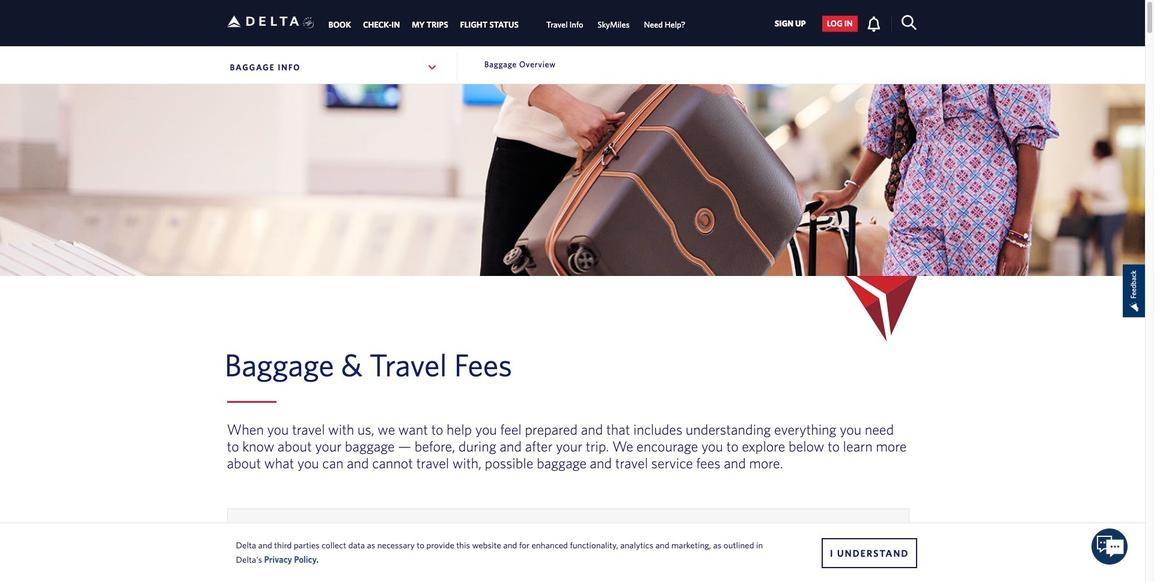 Task type: locate. For each thing, give the bounding box(es) containing it.
delta air lines image
[[227, 3, 299, 40]]

main content
[[0, 346, 1146, 582]]

tab list
[[323, 1, 693, 44]]



Task type: describe. For each thing, give the bounding box(es) containing it.
skyteam image
[[303, 4, 315, 42]]



Task type: vqa. For each thing, say whether or not it's contained in the screenshot.
2nd 28 link from the right's the 28
no



